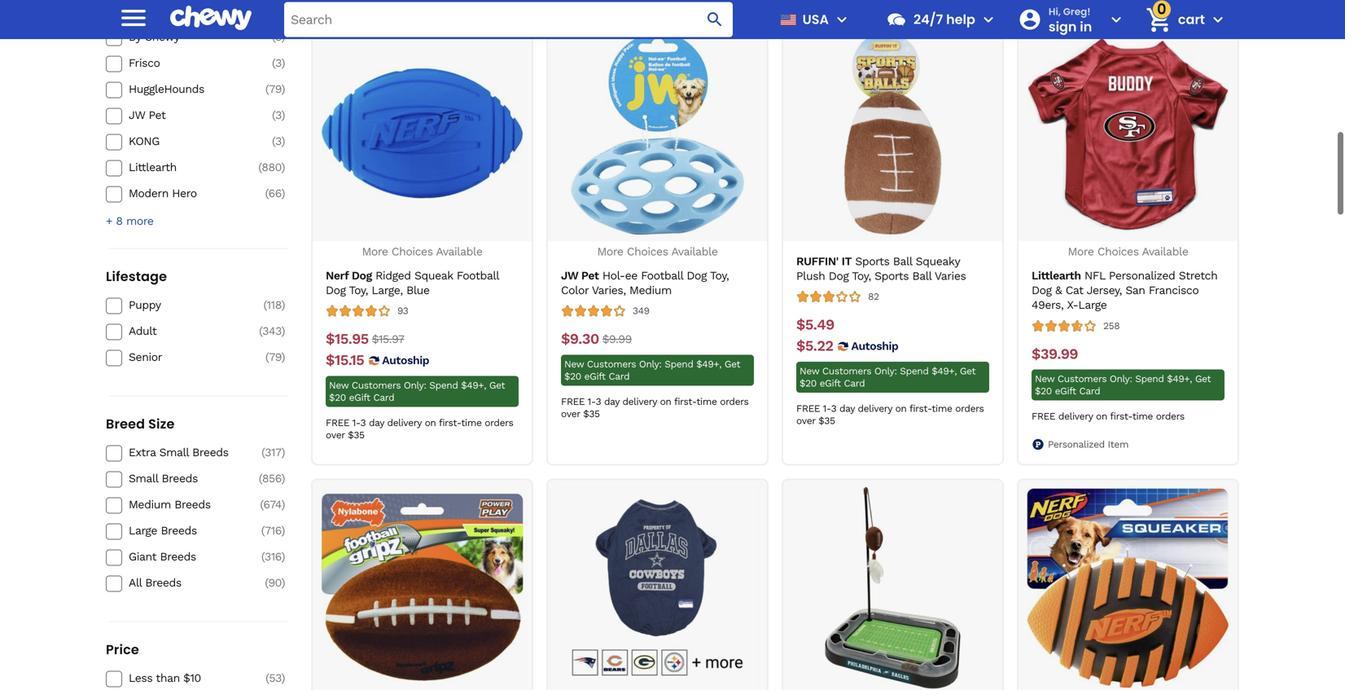 Task type: locate. For each thing, give the bounding box(es) containing it.
$35 for hol-ee football dog toy, color varies, medium
[[584, 408, 600, 420]]

1 vertical spatial medium
[[129, 498, 171, 511]]

more choices available up nfl personalized stretch dog & cat jersey, san francisco 49ers, x-large
[[1068, 245, 1189, 258]]

available for squeak
[[436, 245, 483, 258]]

1 vertical spatial personalized
[[1048, 439, 1105, 450]]

1 ) from the top
[[281, 30, 285, 43]]

1 horizontal spatial toy,
[[710, 269, 729, 282]]

$15.97 text field
[[372, 331, 404, 348]]

card for hol-ee football dog toy, color varies, medium
[[609, 371, 630, 382]]

( for littlearth
[[258, 160, 262, 174]]

1 vertical spatial jw
[[561, 269, 578, 282]]

1 vertical spatial ( 79 )
[[265, 350, 285, 364]]

item
[[1108, 439, 1129, 450]]

0 vertical spatial small
[[159, 446, 189, 459]]

dog up 49ers,
[[1032, 284, 1052, 297]]

price
[[106, 640, 139, 659]]

frisco
[[129, 56, 160, 70]]

674
[[263, 498, 281, 511]]

$9.30 $9.99
[[561, 331, 632, 348]]

breeds down small breeds link
[[175, 498, 211, 511]]

customers down '$39.99' text field
[[1058, 373, 1107, 385]]

squeak
[[415, 269, 453, 282]]

dog down it
[[829, 269, 849, 283]]

blue
[[407, 284, 430, 297]]

) for medium breeds
[[281, 498, 285, 511]]

( 343 )
[[259, 324, 285, 338]]

16 ) from the top
[[281, 576, 285, 589]]

17 ) from the top
[[281, 671, 285, 685]]

14 ) from the top
[[281, 524, 285, 537]]

( 3 ) for frisco
[[272, 56, 285, 70]]

football
[[457, 269, 499, 282], [641, 269, 683, 282]]

( for by chewy
[[272, 30, 275, 43]]

$9.99
[[603, 333, 632, 346]]

0 vertical spatial sports
[[856, 255, 890, 268]]

Search text field
[[284, 2, 733, 37]]

available up hol-ee football dog toy, color varies, medium at top
[[672, 245, 718, 258]]

24/7 help
[[914, 10, 976, 29]]

hol-
[[603, 269, 625, 282]]

( for large breeds
[[261, 524, 265, 537]]

1 horizontal spatial 1-
[[588, 396, 596, 407]]

79 up ( 880 )
[[269, 82, 281, 96]]

only: up free delivery on first-time orders at the right of page
[[1110, 373, 1133, 385]]

over for ridged squeak football dog toy, large, blue
[[326, 429, 345, 441]]

autoship
[[852, 339, 899, 353], [382, 354, 429, 367]]

3 ( 3 ) from the top
[[272, 108, 285, 122]]

personalized
[[1109, 269, 1176, 282], [1048, 439, 1105, 450]]

new customers only: spend $49+, get $20 egift card down $9.99 text box
[[565, 359, 741, 382]]

ridged
[[376, 269, 411, 282]]

2 choices from the left
[[627, 245, 669, 258]]

littlearth up modern
[[129, 160, 177, 174]]

1 79 from the top
[[269, 82, 281, 96]]

breeds for medium breeds
[[175, 498, 211, 511]]

medium up large breeds
[[129, 498, 171, 511]]

0 vertical spatial ( 79 )
[[265, 82, 285, 96]]

$20 down '$39.99' text field
[[1035, 386, 1052, 397]]

breeds down giant breeds at bottom
[[145, 576, 182, 589]]

choices for ee
[[627, 245, 669, 258]]

3 more from the left
[[1068, 245, 1095, 258]]

card for nfl personalized stretch dog & cat jersey, san francisco 49ers, x-large
[[1080, 386, 1101, 397]]

cart menu image
[[1209, 10, 1228, 29]]

( 90 )
[[265, 576, 285, 589]]

0 horizontal spatial littlearth
[[129, 160, 177, 174]]

jw pet hol-ee football dog toy, color varies, medium image
[[557, 33, 759, 235]]

usa
[[803, 10, 829, 29]]

sports up 82
[[875, 269, 909, 283]]

1 horizontal spatial football
[[641, 269, 683, 282]]

$20 down $9.30 text field
[[565, 371, 582, 382]]

dog inside nfl personalized stretch dog & cat jersey, san francisco 49ers, x-large
[[1032, 284, 1052, 297]]

4 ( 3 ) from the top
[[272, 134, 285, 148]]

sign
[[1049, 17, 1077, 36]]

medium
[[630, 284, 672, 297], [129, 498, 171, 511]]

large up giant at left bottom
[[129, 524, 157, 537]]

) for jw pet
[[281, 108, 285, 122]]

egift
[[585, 371, 606, 382], [820, 378, 841, 389], [1055, 386, 1077, 397], [349, 392, 370, 403]]

ball down squeaky
[[913, 269, 932, 283]]

on
[[660, 396, 672, 407], [896, 403, 907, 414], [1097, 411, 1108, 422], [425, 417, 436, 429]]

autoship for $5.22
[[852, 339, 899, 353]]

+
[[106, 214, 112, 228]]

) for puppy
[[281, 298, 285, 312]]

( 79 ) for 3
[[265, 82, 285, 96]]

egift down $5.22 text field
[[820, 378, 841, 389]]

0 horizontal spatial medium
[[129, 498, 171, 511]]

1 more choices available from the left
[[362, 245, 483, 258]]

new down '$39.99' text field
[[1035, 373, 1055, 385]]

more up nfl
[[1068, 245, 1095, 258]]

0 vertical spatial personalized
[[1109, 269, 1176, 282]]

over down $9.30 text field
[[561, 408, 580, 420]]

1 horizontal spatial jw
[[561, 269, 578, 282]]

more choices available for personalized
[[1068, 245, 1189, 258]]

ball
[[894, 255, 913, 268], [913, 269, 932, 283]]

) for less than $10
[[281, 671, 285, 685]]

dog inside ridged squeak football dog toy, large, blue
[[326, 284, 346, 297]]

2 79 from the top
[[269, 350, 281, 364]]

help
[[947, 10, 976, 29]]

egift down '$39.99' text field
[[1055, 386, 1077, 397]]

2 ( 3 ) from the top
[[272, 56, 285, 70]]

more for dog
[[362, 245, 388, 258]]

jw pet up color
[[561, 269, 599, 282]]

over down $5.22 text field
[[797, 415, 816, 427]]

all
[[129, 576, 142, 589]]

1- down $15.15 text box at the bottom of page
[[352, 417, 361, 429]]

nfl
[[1085, 269, 1106, 282]]

large breeds
[[129, 524, 197, 537]]

egift down $9.30 $9.99
[[585, 371, 606, 382]]

90
[[268, 576, 281, 589]]

3 ) from the top
[[281, 82, 285, 96]]

79 down ( 343 )
[[269, 350, 281, 364]]

1 horizontal spatial more
[[597, 245, 624, 258]]

11 ) from the top
[[281, 446, 285, 459]]

available up squeak
[[436, 245, 483, 258]]

349
[[633, 305, 650, 317]]

1 horizontal spatial free 1-3 day delivery on first-time orders over $35
[[561, 396, 749, 420]]

4 ) from the top
[[281, 108, 285, 122]]

0 horizontal spatial free 1-3 day delivery on first-time orders over $35
[[326, 417, 514, 441]]

free down $15.15 text box at the bottom of page
[[326, 417, 350, 429]]

15 ) from the top
[[281, 550, 285, 563]]

dog for hol-ee football dog toy, color varies, medium
[[687, 269, 707, 282]]

customers
[[587, 359, 636, 370], [823, 365, 872, 377], [1058, 373, 1107, 385], [352, 380, 401, 391]]

0 horizontal spatial 1-
[[352, 417, 361, 429]]

2 football from the left
[[641, 269, 683, 282]]

spend for nfl personalized stretch dog & cat jersey, san francisco 49ers, x-large
[[1136, 373, 1165, 385]]

new down $5.22 text field
[[800, 365, 820, 377]]

new customers only: spend $49+, get $20 egift card up free delivery on first-time orders at the right of page
[[1035, 373, 1212, 397]]

breeds for giant breeds
[[160, 550, 196, 563]]

1 vertical spatial jw pet
[[561, 269, 599, 282]]

size
[[148, 415, 175, 433]]

free down $9.30 text field
[[561, 396, 585, 407]]

66
[[269, 186, 281, 200]]

toy, inside hol-ee football dog toy, color varies, medium
[[710, 269, 729, 282]]

football right ee
[[641, 269, 683, 282]]

$15.15 text field
[[326, 352, 364, 370]]

0 horizontal spatial pet
[[149, 108, 166, 122]]

( for all breeds
[[265, 576, 268, 589]]

0 vertical spatial autoship
[[852, 339, 899, 353]]

customers for hol-ee football dog toy, color varies, medium
[[587, 359, 636, 370]]

( 856 )
[[259, 472, 285, 485]]

customers down $15.15 text box at the bottom of page
[[352, 380, 401, 391]]

jw pet link
[[129, 108, 244, 123]]

) for senior
[[281, 350, 285, 364]]

over
[[561, 408, 580, 420], [797, 415, 816, 427], [326, 429, 345, 441]]

littlearth up &
[[1032, 269, 1082, 282]]

( for medium breeds
[[260, 498, 263, 511]]

large inside nfl personalized stretch dog & cat jersey, san francisco 49ers, x-large
[[1079, 298, 1107, 312]]

( 79 ) down ( 343 )
[[265, 350, 285, 364]]

( 716 )
[[261, 524, 285, 537]]

1- down $5.22 text field
[[823, 403, 831, 414]]

6 ) from the top
[[281, 160, 285, 174]]

$20 for nfl personalized stretch dog & cat jersey, san francisco 49ers, x-large
[[1035, 386, 1052, 397]]

93
[[398, 305, 409, 317]]

jw
[[129, 108, 145, 122], [561, 269, 578, 282]]

football right squeak
[[457, 269, 499, 282]]

breeds for large breeds
[[161, 524, 197, 537]]

free up personalized icon
[[1032, 411, 1056, 422]]

$35 down $5.22 text field
[[819, 415, 836, 427]]

lifestage
[[106, 267, 167, 285]]

over down $15.15 text box at the bottom of page
[[326, 429, 345, 441]]

0 vertical spatial 79
[[269, 82, 281, 96]]

12 ) from the top
[[281, 472, 285, 485]]

francisco
[[1149, 284, 1199, 297]]

1 horizontal spatial medium
[[630, 284, 672, 297]]

only: down the $15.97 text field
[[404, 380, 427, 391]]

1 vertical spatial 79
[[269, 350, 281, 364]]

only: down 82
[[875, 365, 897, 377]]

small up the small breeds
[[159, 446, 189, 459]]

choices for personalized
[[1098, 245, 1139, 258]]

0 horizontal spatial jw
[[129, 108, 145, 122]]

x-
[[1068, 298, 1079, 312]]

get for nfl personalized stretch dog & cat jersey, san francisco 49ers, x-large
[[1196, 373, 1212, 385]]

3 choices from the left
[[1098, 245, 1139, 258]]

breeds up small breeds link
[[192, 446, 229, 459]]

( for frisco
[[272, 56, 275, 70]]

small down "extra"
[[129, 472, 158, 485]]

autoship down 82
[[852, 339, 899, 353]]

2 available from the left
[[672, 245, 718, 258]]

jw up kong
[[129, 108, 145, 122]]

1 horizontal spatial personalized
[[1109, 269, 1176, 282]]

1 vertical spatial ball
[[913, 269, 932, 283]]

1 vertical spatial littlearth
[[1032, 269, 1082, 282]]

1 horizontal spatial $35
[[584, 408, 600, 420]]

0 horizontal spatial choices
[[392, 245, 433, 258]]

sports
[[856, 255, 890, 268], [875, 269, 909, 283]]

jw up color
[[561, 269, 578, 282]]

$5.49
[[797, 316, 835, 333]]

personalized item
[[1048, 439, 1129, 450]]

new down $15.15 text box at the bottom of page
[[329, 380, 349, 391]]

1- for hol-ee football dog toy, color varies, medium
[[588, 396, 596, 407]]

free down $5.22 text field
[[797, 403, 820, 414]]

0 vertical spatial jw
[[129, 108, 145, 122]]

cart
[[1179, 10, 1206, 29]]

egift down $15.15 text box at the bottom of page
[[349, 392, 370, 403]]

0 horizontal spatial day
[[369, 417, 384, 429]]

2 ( 79 ) from the top
[[265, 350, 285, 364]]

menu image
[[833, 10, 852, 29]]

more choices available up hol-ee football dog toy, color varies, medium at top
[[597, 245, 718, 258]]

$35 down $9.30 $9.99
[[584, 408, 600, 420]]

dog
[[352, 269, 372, 282], [687, 269, 707, 282], [829, 269, 849, 283], [326, 284, 346, 297], [1032, 284, 1052, 297]]

egift for ridged squeak football dog toy, large, blue
[[349, 392, 370, 403]]

2 horizontal spatial available
[[1143, 245, 1189, 258]]

new customers only: spend $49+, get $20 egift card down the $15.97 text field
[[329, 380, 505, 403]]

chewy home image
[[170, 0, 252, 36]]

football for ee
[[641, 269, 683, 282]]

( for jw pet
[[272, 108, 275, 122]]

) for frisco
[[281, 56, 285, 70]]

dog down nerf
[[326, 284, 346, 297]]

more up ridged
[[362, 245, 388, 258]]

personalized image
[[1032, 438, 1045, 451]]

1 horizontal spatial small
[[159, 446, 189, 459]]

more choices available
[[362, 245, 483, 258], [597, 245, 718, 258], [1068, 245, 1189, 258]]

nylabone power play football gripz dog toy, medium image
[[321, 487, 523, 689]]

9 ) from the top
[[281, 324, 285, 338]]

than
[[156, 671, 180, 685]]

( for giant breeds
[[261, 550, 265, 563]]

0 horizontal spatial small
[[129, 472, 158, 485]]

medium up 349
[[630, 284, 672, 297]]

pet down the 'hugglehounds'
[[149, 108, 166, 122]]

breeds down medium breeds link
[[161, 524, 197, 537]]

new
[[565, 359, 584, 370], [800, 365, 820, 377], [1035, 373, 1055, 385], [329, 380, 349, 391]]

greg!
[[1064, 5, 1091, 18]]

0 vertical spatial medium
[[630, 284, 672, 297]]

1 horizontal spatial day
[[604, 396, 620, 407]]

79 for 343
[[269, 350, 281, 364]]

( 79 ) up ( 880 )
[[265, 82, 285, 96]]

customers down $9.99 text box
[[587, 359, 636, 370]]

free 1-3 day delivery on first-time orders over $35 for hol-ee football dog toy, color varies, medium
[[561, 396, 749, 420]]

$35 down $15.15 text box at the bottom of page
[[348, 429, 365, 441]]

0 horizontal spatial available
[[436, 245, 483, 258]]

0 horizontal spatial jw pet
[[129, 108, 166, 122]]

choices up ridged
[[392, 245, 433, 258]]

0 horizontal spatial football
[[457, 269, 499, 282]]

jw pet up kong
[[129, 108, 166, 122]]

0 horizontal spatial large
[[129, 524, 157, 537]]

7 ) from the top
[[281, 186, 285, 200]]

0 horizontal spatial over
[[326, 429, 345, 441]]

$20 down $15.15 text box at the bottom of page
[[329, 392, 346, 403]]

0 horizontal spatial more
[[362, 245, 388, 258]]

10 ) from the top
[[281, 350, 285, 364]]

Product search field
[[284, 2, 733, 37]]

1 vertical spatial small
[[129, 472, 158, 485]]

personalized right personalized icon
[[1048, 439, 1105, 450]]

1 horizontal spatial over
[[561, 408, 580, 420]]

1 more from the left
[[362, 245, 388, 258]]

adult link
[[129, 324, 244, 338]]

1 ( 3 ) from the top
[[272, 30, 285, 43]]

2 horizontal spatial $35
[[819, 415, 836, 427]]

it
[[842, 255, 852, 268]]

football inside hol-ee football dog toy, color varies, medium
[[641, 269, 683, 282]]

dog right ee
[[687, 269, 707, 282]]

2 horizontal spatial choices
[[1098, 245, 1139, 258]]

choices
[[392, 245, 433, 258], [627, 245, 669, 258], [1098, 245, 1139, 258]]

chewy support image
[[886, 9, 908, 30]]

breeds for small breeds
[[162, 472, 198, 485]]

( for kong
[[272, 134, 275, 148]]

0 vertical spatial pet
[[149, 108, 166, 122]]

8 ) from the top
[[281, 298, 285, 312]]

pet up color
[[582, 269, 599, 282]]

breeds down extra small breeds
[[162, 472, 198, 485]]

breeds
[[192, 446, 229, 459], [162, 472, 198, 485], [175, 498, 211, 511], [161, 524, 197, 537], [160, 550, 196, 563], [145, 576, 182, 589]]

3 available from the left
[[1143, 245, 1189, 258]]

adult
[[129, 324, 157, 338]]

available up francisco
[[1143, 245, 1189, 258]]

large
[[1079, 298, 1107, 312], [129, 524, 157, 537]]

1 ( 79 ) from the top
[[265, 82, 285, 96]]

) for kong
[[281, 134, 285, 148]]

nerf dog
[[326, 269, 372, 282]]

1 horizontal spatial autoship
[[852, 339, 899, 353]]

1 horizontal spatial pet
[[582, 269, 599, 282]]

football inside ridged squeak football dog toy, large, blue
[[457, 269, 499, 282]]

$35
[[584, 408, 600, 420], [819, 415, 836, 427], [348, 429, 365, 441]]

delivery
[[623, 396, 657, 407], [858, 403, 893, 414], [1059, 411, 1093, 422], [387, 417, 422, 429]]

choices for squeak
[[392, 245, 433, 258]]

0 horizontal spatial autoship
[[382, 354, 429, 367]]

toy,
[[710, 269, 729, 282], [852, 269, 871, 283], [349, 284, 368, 297]]

1 choices from the left
[[392, 245, 433, 258]]

1- down $9.30 $9.99
[[588, 396, 596, 407]]

2 ) from the top
[[281, 56, 285, 70]]

get for ridged squeak football dog toy, large, blue
[[489, 380, 505, 391]]

new down $9.30 text field
[[565, 359, 584, 370]]

0 horizontal spatial $35
[[348, 429, 365, 441]]

1 horizontal spatial jw pet
[[561, 269, 599, 282]]

( for less than $10
[[266, 671, 269, 685]]

ruffin' it sports ball squeaky plush dog toy, sports ball varies image
[[792, 33, 994, 235]]

time
[[697, 396, 717, 407], [932, 403, 953, 414], [1133, 411, 1154, 422], [461, 417, 482, 429]]

$39.99 text field
[[1032, 345, 1079, 363]]

customers for ridged squeak football dog toy, large, blue
[[352, 380, 401, 391]]

1 football from the left
[[457, 269, 499, 282]]

card
[[609, 371, 630, 382], [844, 378, 865, 389], [1080, 386, 1101, 397], [373, 392, 395, 403]]

account menu image
[[1107, 10, 1127, 29]]

free delivery on first-time orders
[[1032, 411, 1185, 422]]

autoship for $15.15
[[382, 354, 429, 367]]

more up hol-
[[597, 245, 624, 258]]

large down the jersey,
[[1079, 298, 1107, 312]]

5 ) from the top
[[281, 134, 285, 148]]

dog inside hol-ee football dog toy, color varies, medium
[[687, 269, 707, 282]]

more choices available up squeak
[[362, 245, 483, 258]]

first-
[[675, 396, 697, 407], [910, 403, 932, 414], [1111, 411, 1133, 422], [439, 417, 461, 429]]

card for ridged squeak football dog toy, large, blue
[[373, 392, 395, 403]]

spend
[[665, 359, 694, 370], [900, 365, 929, 377], [1136, 373, 1165, 385], [430, 380, 458, 391]]

)
[[281, 30, 285, 43], [281, 56, 285, 70], [281, 82, 285, 96], [281, 108, 285, 122], [281, 134, 285, 148], [281, 160, 285, 174], [281, 186, 285, 200], [281, 298, 285, 312], [281, 324, 285, 338], [281, 350, 285, 364], [281, 446, 285, 459], [281, 472, 285, 485], [281, 498, 285, 511], [281, 524, 285, 537], [281, 550, 285, 563], [281, 576, 285, 589], [281, 671, 285, 685]]

free for nfl personalized stretch dog & cat jersey, san francisco 49ers, x-large
[[1032, 411, 1056, 422]]

sports right it
[[856, 255, 890, 268]]

by chewy link
[[129, 30, 244, 44]]

2 horizontal spatial 1-
[[823, 403, 831, 414]]

1 horizontal spatial available
[[672, 245, 718, 258]]

new customers only: spend $49+, get $20 egift card for ridged squeak football dog toy, large, blue
[[329, 380, 505, 403]]

modern
[[129, 186, 169, 200]]

) for large breeds
[[281, 524, 285, 537]]

) for by chewy
[[281, 30, 285, 43]]

8
[[116, 214, 123, 228]]

$5.22 text field
[[797, 337, 834, 355]]

1 horizontal spatial large
[[1079, 298, 1107, 312]]

personalized up san
[[1109, 269, 1176, 282]]

less
[[129, 671, 153, 685]]

available for personalized
[[1143, 245, 1189, 258]]

autoship down the $15.97 text field
[[382, 354, 429, 367]]

1 horizontal spatial more choices available
[[597, 245, 718, 258]]

only: for ridged squeak football dog toy, large, blue
[[404, 380, 427, 391]]

hugglehounds link
[[129, 82, 244, 96]]

$5.49 text field
[[797, 316, 835, 334]]

880
[[262, 160, 281, 174]]

small
[[159, 446, 189, 459], [129, 472, 158, 485]]

$49+, for ridged squeak football dog toy, large, blue
[[461, 380, 486, 391]]

1 available from the left
[[436, 245, 483, 258]]

3 more choices available from the left
[[1068, 245, 1189, 258]]

13 ) from the top
[[281, 498, 285, 511]]

breeds down large breeds link
[[160, 550, 196, 563]]

$20 down $5.22 text field
[[800, 378, 817, 389]]

new for hol-ee football dog toy, color varies, medium
[[565, 359, 584, 370]]

choices up nfl
[[1098, 245, 1139, 258]]

2 horizontal spatial more choices available
[[1068, 245, 1189, 258]]

1 horizontal spatial choices
[[627, 245, 669, 258]]

ball left squeaky
[[894, 255, 913, 268]]

1 vertical spatial autoship
[[382, 354, 429, 367]]

littlearth nfl personalized stretch dog & cat jersey, san francisco 49ers, x-large image
[[1028, 33, 1230, 235]]

0 horizontal spatial toy,
[[349, 284, 368, 297]]

2 more choices available from the left
[[597, 245, 718, 258]]

( for hugglehounds
[[265, 82, 269, 96]]

$5.22
[[797, 337, 834, 355]]

help menu image
[[979, 10, 999, 29]]

) for modern hero
[[281, 186, 285, 200]]

1 horizontal spatial littlearth
[[1032, 269, 1082, 282]]

0 vertical spatial large
[[1079, 298, 1107, 312]]

choices up ee
[[627, 245, 669, 258]]

) for small breeds
[[281, 472, 285, 485]]

kong
[[129, 134, 160, 148]]

only: down 349
[[639, 359, 662, 370]]

toy, inside ridged squeak football dog toy, large, blue
[[349, 284, 368, 297]]

frisco link
[[129, 56, 244, 70]]

2 horizontal spatial toy,
[[852, 269, 871, 283]]

2 horizontal spatial more
[[1068, 245, 1095, 258]]

0 horizontal spatial more choices available
[[362, 245, 483, 258]]

2 more from the left
[[597, 245, 624, 258]]



Task type: vqa. For each thing, say whether or not it's contained in the screenshot.


Task type: describe. For each thing, give the bounding box(es) containing it.
49ers,
[[1032, 298, 1064, 312]]

( 3 ) for by chewy
[[272, 30, 285, 43]]

1 vertical spatial sports
[[875, 269, 909, 283]]

$15.95
[[326, 331, 369, 348]]

pets first nfl dog & cat t-shirt, dallas cowboys, small image
[[557, 487, 759, 689]]

dog for nfl personalized stretch dog & cat jersey, san francisco 49ers, x-large
[[1032, 284, 1052, 297]]

spend for ridged squeak football dog toy, large, blue
[[430, 380, 458, 391]]

get for hol-ee football dog toy, color varies, medium
[[725, 359, 741, 370]]

&
[[1056, 284, 1063, 297]]

submit search image
[[705, 10, 725, 29]]

in
[[1080, 17, 1093, 36]]

79 for 3
[[269, 82, 281, 96]]

$20 for hol-ee football dog toy, color varies, medium
[[565, 371, 582, 382]]

free for ridged squeak football dog toy, large, blue
[[326, 417, 350, 429]]

small inside small breeds link
[[129, 472, 158, 485]]

$15.15
[[326, 352, 364, 369]]

plush
[[797, 269, 826, 283]]

( 674 )
[[260, 498, 285, 511]]

856
[[262, 472, 281, 485]]

( 79 ) for 343
[[265, 350, 285, 364]]

nerf dog squeaker spiral football dog toy, orange image
[[1028, 487, 1230, 689]]

24/7
[[914, 10, 944, 29]]

customers down $5.22 text field
[[823, 365, 872, 377]]

jersey,
[[1087, 284, 1123, 297]]

modern hero
[[129, 186, 197, 200]]

dog inside sports ball squeaky plush dog toy, sports ball varies
[[829, 269, 849, 283]]

giant breeds link
[[129, 549, 244, 564]]

316
[[265, 550, 281, 563]]

716
[[265, 524, 281, 537]]

0 vertical spatial ball
[[894, 255, 913, 268]]

hero
[[172, 186, 197, 200]]

) for all breeds
[[281, 576, 285, 589]]

( for extra small breeds
[[262, 446, 265, 459]]

( for adult
[[259, 324, 263, 338]]

chewy
[[145, 30, 180, 43]]

317
[[265, 446, 281, 459]]

small breeds
[[129, 472, 198, 485]]

53
[[269, 671, 281, 685]]

dog right nerf
[[352, 269, 372, 282]]

new customers only: spend $49+, get $20 egift card for nfl personalized stretch dog & cat jersey, san francisco 49ers, x-large
[[1035, 373, 1212, 397]]

118
[[267, 298, 281, 312]]

) for hugglehounds
[[281, 82, 285, 96]]

$20 for ridged squeak football dog toy, large, blue
[[329, 392, 346, 403]]

new customers only: spend $49+, get $20 egift card down $5.22 text field
[[800, 365, 976, 389]]

breeds for all breeds
[[145, 576, 182, 589]]

0 horizontal spatial personalized
[[1048, 439, 1105, 450]]

( for modern hero
[[265, 186, 269, 200]]

( 3 ) for jw pet
[[272, 108, 285, 122]]

spend for hol-ee football dog toy, color varies, medium
[[665, 359, 694, 370]]

( 3 ) for kong
[[272, 134, 285, 148]]

less than $10 link
[[129, 671, 244, 685]]

1- for ridged squeak football dog toy, large, blue
[[352, 417, 361, 429]]

available for ee
[[672, 245, 718, 258]]

( for senior
[[265, 350, 269, 364]]

hol-ee football dog toy, color varies, medium
[[561, 269, 729, 297]]

$49+, for nfl personalized stretch dog & cat jersey, san francisco 49ers, x-large
[[1168, 373, 1193, 385]]

1 vertical spatial large
[[129, 524, 157, 537]]

0 vertical spatial littlearth
[[129, 160, 177, 174]]

by
[[129, 30, 141, 43]]

hi, greg! sign in
[[1049, 5, 1093, 36]]

day for hol-ee football dog toy, color varies, medium
[[604, 396, 620, 407]]

ruffin'
[[797, 255, 839, 268]]

nerf dog ridged squeak football dog toy, large, blue image
[[321, 33, 523, 235]]

customers for nfl personalized stretch dog & cat jersey, san francisco 49ers, x-large
[[1058, 373, 1107, 385]]

2 horizontal spatial day
[[840, 403, 855, 414]]

) for littlearth
[[281, 160, 285, 174]]

egift for hol-ee football dog toy, color varies, medium
[[585, 371, 606, 382]]

$9.99 text field
[[603, 331, 632, 348]]

new customers only: spend $49+, get $20 egift card for hol-ee football dog toy, color varies, medium
[[565, 359, 741, 382]]

new for nfl personalized stretch dog & cat jersey, san francisco 49ers, x-large
[[1035, 373, 1055, 385]]

pets first nfl football field cat scratcher toy with catnip, philadelphia eagles image
[[792, 487, 994, 689]]

ridged squeak football dog toy, large, blue
[[326, 269, 499, 297]]

2 horizontal spatial free 1-3 day delivery on first-time orders over $35
[[797, 403, 984, 427]]

puppy
[[129, 298, 161, 312]]

) for extra small breeds
[[281, 446, 285, 459]]

toy, for ridged squeak football dog toy, large, blue
[[349, 284, 368, 297]]

giant
[[129, 550, 157, 563]]

extra small breeds
[[129, 446, 229, 459]]

$15.97
[[372, 333, 404, 346]]

giant breeds
[[129, 550, 196, 563]]

( 53 )
[[266, 671, 285, 685]]

usa button
[[774, 0, 852, 39]]

kong link
[[129, 134, 244, 149]]

sports ball squeaky plush dog toy, sports ball varies
[[797, 255, 967, 283]]

$39.99
[[1032, 345, 1079, 362]]

( for small breeds
[[259, 472, 262, 485]]

small breeds link
[[129, 471, 244, 486]]

nfl personalized stretch dog & cat jersey, san francisco 49ers, x-large
[[1032, 269, 1218, 312]]

over for hol-ee football dog toy, color varies, medium
[[561, 408, 580, 420]]

medium breeds link
[[129, 497, 244, 512]]

( 66 )
[[265, 186, 285, 200]]

varies
[[935, 269, 967, 283]]

343
[[263, 324, 281, 338]]

82
[[868, 291, 880, 302]]

$35 for ridged squeak football dog toy, large, blue
[[348, 429, 365, 441]]

menu image
[[117, 1, 150, 34]]

large,
[[372, 284, 403, 297]]

only: for nfl personalized stretch dog & cat jersey, san francisco 49ers, x-large
[[1110, 373, 1133, 385]]

$9.30 text field
[[561, 331, 599, 348]]

more for pet
[[597, 245, 624, 258]]

hi,
[[1049, 5, 1061, 18]]

free for hol-ee football dog toy, color varies, medium
[[561, 396, 585, 407]]

extra small breeds link
[[129, 445, 244, 460]]

egift for nfl personalized stretch dog & cat jersey, san francisco 49ers, x-large
[[1055, 386, 1077, 397]]

all breeds
[[129, 576, 182, 589]]

$15.95 text field
[[326, 331, 369, 348]]

( 118 )
[[263, 298, 285, 312]]

$49+, for hol-ee football dog toy, color varies, medium
[[697, 359, 722, 370]]

hugglehounds
[[129, 82, 204, 96]]

breed
[[106, 415, 145, 433]]

) for adult
[[281, 324, 285, 338]]

more
[[126, 214, 154, 228]]

modern hero link
[[129, 186, 244, 201]]

2 horizontal spatial over
[[797, 415, 816, 427]]

258
[[1104, 320, 1120, 331]]

dog for ridged squeak football dog toy, large, blue
[[326, 284, 346, 297]]

more choices available for ee
[[597, 245, 718, 258]]

senior
[[129, 350, 162, 364]]

only: for hol-ee football dog toy, color varies, medium
[[639, 359, 662, 370]]

$9.30
[[561, 331, 599, 348]]

puppy link
[[129, 298, 244, 312]]

more choices available for squeak
[[362, 245, 483, 258]]

medium breeds
[[129, 498, 211, 511]]

personalized inside nfl personalized stretch dog & cat jersey, san francisco 49ers, x-large
[[1109, 269, 1176, 282]]

by chewy
[[129, 30, 180, 43]]

day for ridged squeak football dog toy, large, blue
[[369, 417, 384, 429]]

all breeds link
[[129, 575, 244, 590]]

( 317 )
[[262, 446, 285, 459]]

extra
[[129, 446, 156, 459]]

new for ridged squeak football dog toy, large, blue
[[329, 380, 349, 391]]

items image
[[1145, 5, 1173, 34]]

ruffin' it
[[797, 255, 852, 268]]

breed size
[[106, 415, 175, 433]]

small inside extra small breeds link
[[159, 446, 189, 459]]

0 vertical spatial jw pet
[[129, 108, 166, 122]]

football for squeak
[[457, 269, 499, 282]]

cat
[[1066, 284, 1084, 297]]

nerf
[[326, 269, 349, 282]]

( 316 )
[[261, 550, 285, 563]]

toy, for hol-ee football dog toy, color varies, medium
[[710, 269, 729, 282]]

medium inside hol-ee football dog toy, color varies, medium
[[630, 284, 672, 297]]

toy, inside sports ball squeaky plush dog toy, sports ball varies
[[852, 269, 871, 283]]

1 vertical spatial pet
[[582, 269, 599, 282]]

$15.95 $15.97
[[326, 331, 404, 348]]

color
[[561, 284, 589, 297]]

free 1-3 day delivery on first-time orders over $35 for ridged squeak football dog toy, large, blue
[[326, 417, 514, 441]]

( for puppy
[[263, 298, 267, 312]]

cart link
[[1140, 0, 1206, 39]]

$10
[[183, 671, 201, 685]]



